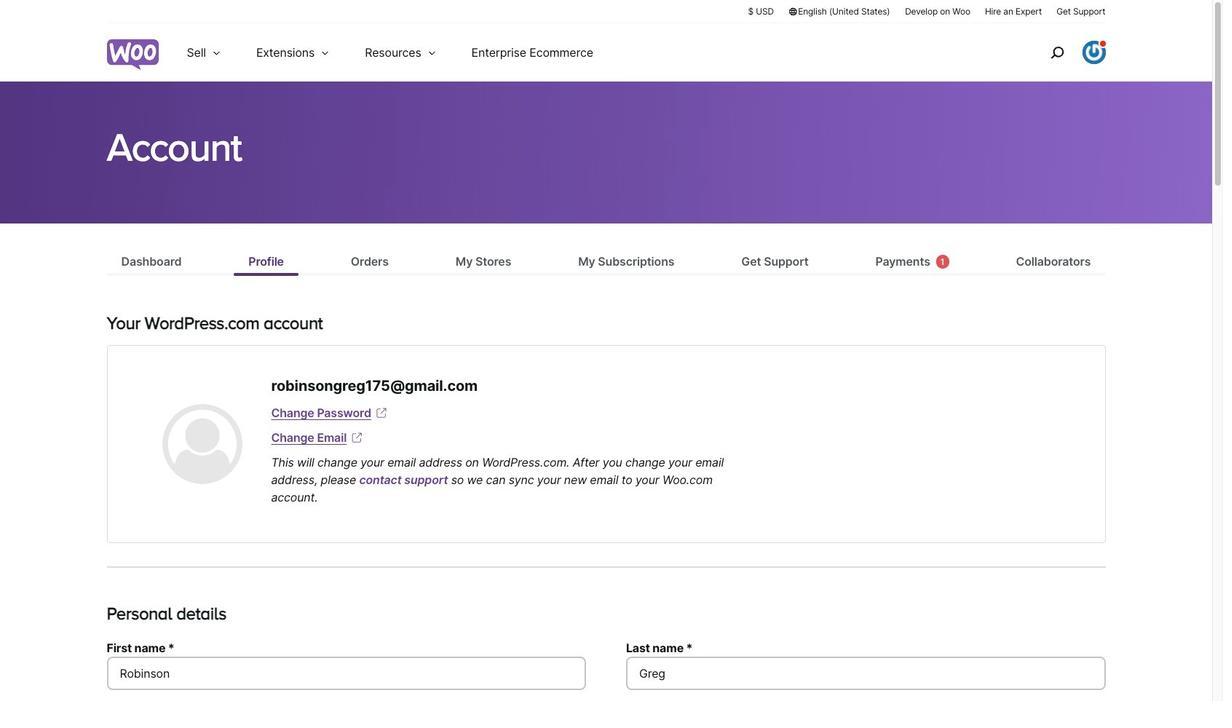 Task type: describe. For each thing, give the bounding box(es) containing it.
external link image
[[374, 406, 389, 420]]



Task type: vqa. For each thing, say whether or not it's contained in the screenshot.
topmost 'External Link' image
no



Task type: locate. For each thing, give the bounding box(es) containing it.
service navigation menu element
[[1019, 29, 1106, 76]]

open account menu image
[[1082, 41, 1106, 64]]

external link image
[[350, 430, 364, 445]]

gravatar image image
[[162, 404, 242, 484]]

None text field
[[107, 657, 586, 690], [626, 657, 1106, 690], [107, 657, 586, 690], [626, 657, 1106, 690]]

search image
[[1045, 41, 1069, 64]]



